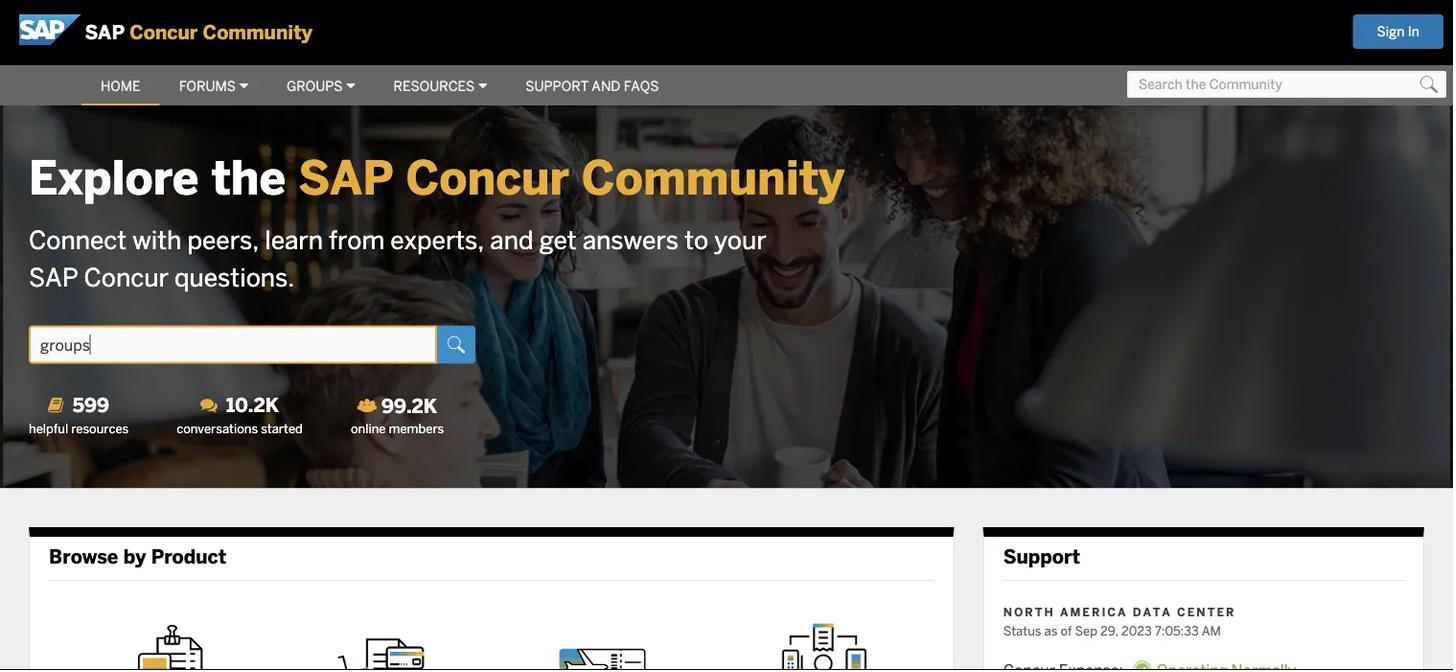 Task type: describe. For each thing, give the bounding box(es) containing it.
resources inside 599 helpful resources
[[71, 421, 129, 436]]

10.2k
[[226, 393, 279, 418]]

and inside the "connect with peers, learn from experts, and get answers to your sap concur questions."
[[490, 225, 534, 256]]

1 horizontal spatial community
[[582, 149, 845, 208]]

experts,
[[391, 225, 484, 256]]

2 horizontal spatial sap
[[298, 149, 394, 208]]

conversations
[[177, 421, 258, 436]]

0 vertical spatial sap
[[85, 20, 124, 45]]

599 helpful resources
[[29, 393, 129, 436]]

sap image
[[19, 14, 81, 45]]

of
[[1061, 623, 1072, 638]]

concur inside the "connect with peers, learn from experts, and get answers to your sap concur questions."
[[84, 262, 169, 293]]

1 vertical spatial concur
[[406, 149, 569, 208]]

from
[[329, 225, 385, 256]]

groups
[[287, 78, 343, 95]]

0 vertical spatial concur
[[130, 20, 198, 45]]

forums link
[[160, 69, 268, 104]]

resources inside 'link'
[[394, 78, 475, 95]]

helpful
[[29, 421, 68, 436]]

get
[[539, 225, 577, 256]]

0 horizontal spatial community
[[203, 20, 312, 45]]

as
[[1044, 623, 1058, 638]]

status
[[1003, 623, 1042, 638]]

Search the Community text field
[[1127, 71, 1447, 98]]

resources link
[[374, 69, 506, 104]]

99.2k online members
[[351, 394, 444, 437]]

2023
[[1122, 623, 1152, 638]]

peers,
[[187, 225, 259, 256]]

browse by product
[[49, 544, 226, 569]]

sign
[[1377, 23, 1405, 40]]

center
[[1177, 605, 1236, 620]]

concur expense image
[[116, 624, 203, 670]]

product
[[151, 544, 226, 569]]

explore
[[29, 149, 199, 208]]

connect with peers, learn from experts, and get answers to your sap concur questions.
[[29, 225, 767, 293]]

questions.
[[174, 262, 295, 293]]

sep
[[1075, 623, 1098, 638]]

the
[[211, 149, 286, 208]]

explore the sap concur community
[[29, 149, 845, 208]]

10.2k conversations started
[[177, 393, 303, 436]]



Task type: locate. For each thing, give the bounding box(es) containing it.
support for support
[[1003, 544, 1080, 569]]

by
[[123, 544, 146, 569]]

concur travel image
[[559, 648, 645, 670]]

2 vertical spatial concur
[[84, 262, 169, 293]]

support and faqs
[[526, 78, 659, 95]]

in
[[1408, 23, 1420, 40]]

concur up experts,
[[406, 149, 569, 208]]

online
[[351, 421, 386, 437]]

1 vertical spatial and
[[490, 225, 534, 256]]

99.2k
[[382, 394, 437, 418]]

sap
[[85, 20, 124, 45], [298, 149, 394, 208], [29, 262, 78, 293]]

forums
[[179, 78, 236, 95]]

1 horizontal spatial resources
[[394, 78, 475, 95]]

members
[[389, 421, 444, 437]]

1 vertical spatial support
[[1003, 544, 1080, 569]]

started
[[261, 421, 303, 436]]

1 horizontal spatial sap
[[85, 20, 124, 45]]

support up north
[[1003, 544, 1080, 569]]

america
[[1060, 605, 1128, 620]]

7:05:33
[[1155, 623, 1199, 638]]

sign in link
[[1353, 14, 1444, 49]]

community up forums link
[[203, 20, 312, 45]]

with
[[132, 225, 181, 256]]

sap up from
[[298, 149, 394, 208]]

browse
[[49, 544, 118, 569]]

1 vertical spatial resources
[[71, 421, 129, 436]]

and inside menu bar
[[592, 78, 621, 95]]

0 vertical spatial and
[[592, 78, 621, 95]]

1 vertical spatial community
[[582, 149, 845, 208]]

and
[[592, 78, 621, 95], [490, 225, 534, 256]]

sap concur community
[[85, 20, 312, 45]]

community up to
[[582, 149, 845, 208]]

0 horizontal spatial resources
[[71, 421, 129, 436]]

1 horizontal spatial and
[[592, 78, 621, 95]]

and left get on the left top of the page
[[490, 225, 534, 256]]

concur down with
[[84, 262, 169, 293]]

additional products image
[[781, 623, 867, 670]]

community
[[203, 20, 312, 45], [582, 149, 845, 208]]

faqs
[[624, 78, 659, 95]]

your
[[714, 225, 767, 256]]

answers
[[583, 225, 679, 256]]

2 vertical spatial sap
[[29, 262, 78, 293]]

home link
[[81, 69, 160, 104]]

0 vertical spatial community
[[203, 20, 312, 45]]

29,
[[1100, 623, 1119, 638]]

0 horizontal spatial support
[[526, 78, 589, 95]]

concur
[[130, 20, 198, 45], [406, 149, 569, 208], [84, 262, 169, 293]]

north america data center status as of sep 29, 2023 7:05:33 am
[[1003, 605, 1236, 638]]

sap inside the "connect with peers, learn from experts, and get answers to your sap concur questions."
[[29, 262, 78, 293]]

Search the Community text field
[[29, 325, 437, 364]]

to
[[685, 225, 708, 256]]

data
[[1133, 605, 1172, 620]]

support left faqs
[[526, 78, 589, 95]]

1 horizontal spatial support
[[1003, 544, 1080, 569]]

sap right sap "image"
[[85, 20, 124, 45]]

groups link
[[268, 69, 374, 104]]

sap down the connect
[[29, 262, 78, 293]]

north
[[1003, 605, 1055, 620]]

resources up explore the sap concur community
[[394, 78, 475, 95]]

support for support and faqs
[[526, 78, 589, 95]]

menu bar containing home
[[0, 64, 678, 105]]

and left faqs
[[592, 78, 621, 95]]

learn
[[265, 225, 323, 256]]

am
[[1202, 623, 1221, 638]]

menu bar
[[0, 64, 678, 105]]

connect
[[29, 225, 127, 256]]

0 horizontal spatial sap
[[29, 262, 78, 293]]

support and faqs link
[[506, 69, 678, 104]]

concur invoice image
[[338, 638, 424, 670]]

0 vertical spatial resources
[[394, 78, 475, 95]]

0 horizontal spatial and
[[490, 225, 534, 256]]

resources
[[394, 78, 475, 95], [71, 421, 129, 436]]

home
[[101, 78, 141, 95]]

599
[[73, 393, 109, 418]]

1 vertical spatial sap
[[298, 149, 394, 208]]

0 vertical spatial support
[[526, 78, 589, 95]]

None submit
[[1415, 71, 1444, 98], [437, 325, 475, 364], [1415, 71, 1444, 98], [437, 325, 475, 364]]

concur up home
[[130, 20, 198, 45]]

resources down 599
[[71, 421, 129, 436]]

sign in
[[1377, 23, 1420, 40]]

support
[[526, 78, 589, 95], [1003, 544, 1080, 569]]



Task type: vqa. For each thing, say whether or not it's contained in the screenshot.
get
yes



